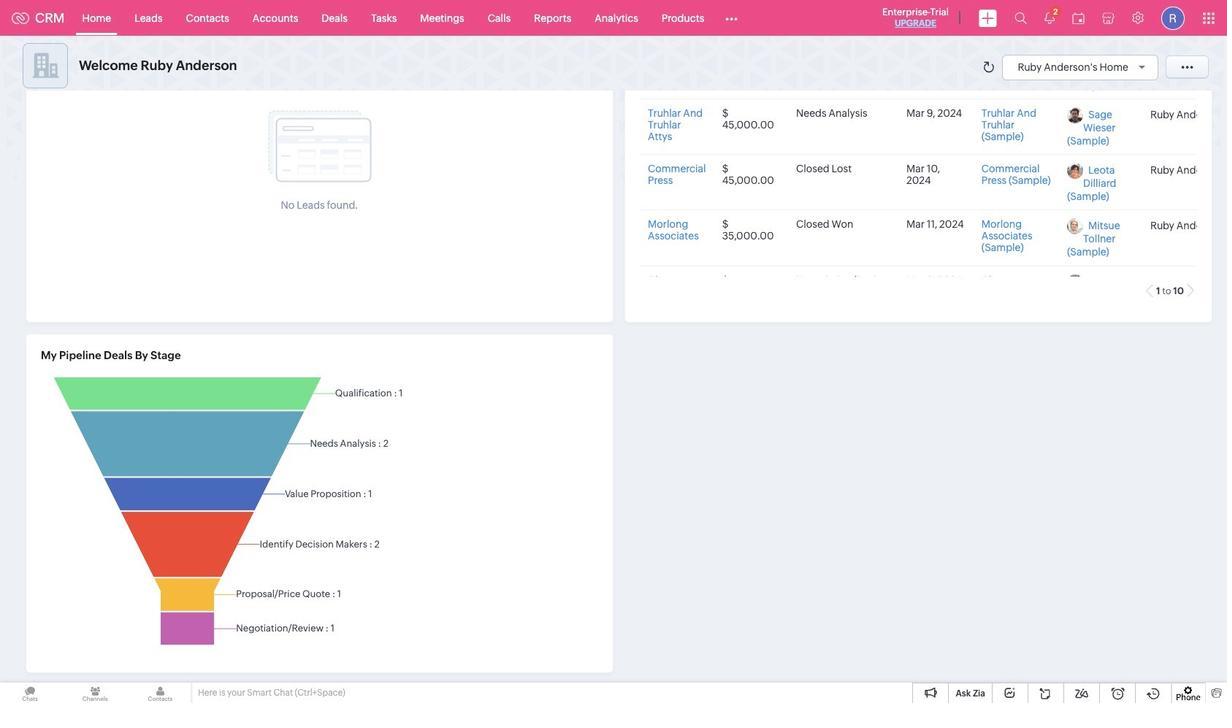 Task type: describe. For each thing, give the bounding box(es) containing it.
logo image
[[12, 12, 29, 24]]

create menu element
[[970, 0, 1006, 35]]

create menu image
[[979, 9, 997, 27]]

search element
[[1006, 0, 1036, 36]]

calendar image
[[1073, 12, 1085, 24]]

signals element
[[1036, 0, 1064, 36]]

profile element
[[1153, 0, 1194, 35]]

profile image
[[1162, 6, 1185, 30]]



Task type: locate. For each thing, give the bounding box(es) containing it.
channels image
[[65, 683, 125, 704]]

Other Modules field
[[716, 6, 748, 30]]

search image
[[1015, 12, 1027, 24]]

chats image
[[0, 683, 60, 704]]

contacts image
[[130, 683, 190, 704]]



Task type: vqa. For each thing, say whether or not it's contained in the screenshot.
Zoho Payroll image
no



